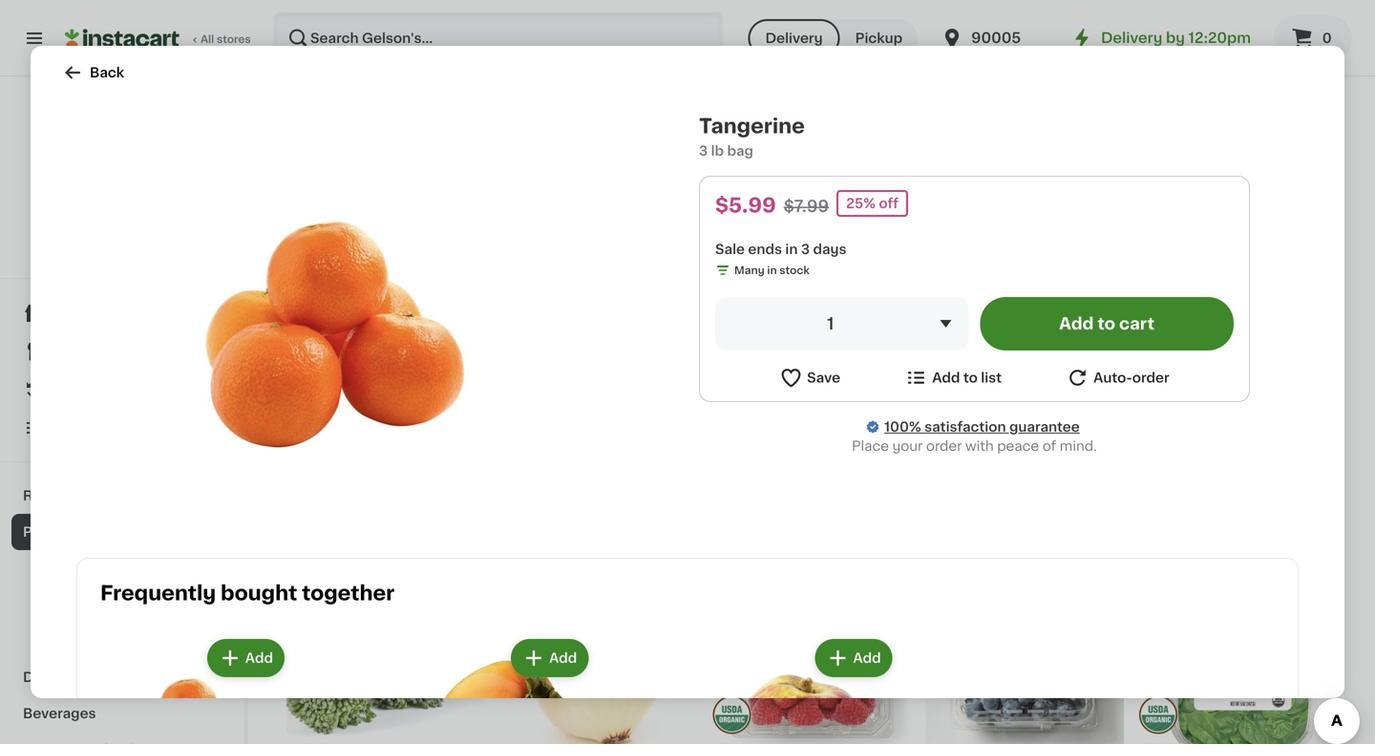 Task type: locate. For each thing, give the bounding box(es) containing it.
organic up $ 3
[[288, 430, 332, 440]]

stock inside the many in stock button
[[351, 211, 381, 221]]

$ 3
[[290, 451, 311, 471]]

0 vertical spatial order
[[1133, 371, 1170, 385]]

3
[[699, 144, 708, 158], [801, 243, 810, 256], [297, 451, 311, 471]]

to left cart
[[1098, 316, 1116, 332]]

bag
[[727, 144, 754, 158]]

recipes
[[23, 489, 79, 502]]

1 horizontal spatial $
[[717, 130, 724, 140]]

/
[[747, 173, 752, 183]]

delivery left pickup
[[766, 32, 823, 45]]

together
[[302, 583, 395, 603]]

tangerine
[[699, 116, 805, 136]]

beverages
[[23, 707, 96, 720]]

tangerine 3 lb bag
[[699, 116, 805, 158]]

1 red from the left
[[713, 154, 740, 167]]

2 vertical spatial 3
[[297, 451, 311, 471]]

1 vertical spatial to
[[964, 371, 978, 385]]

add button
[[1258, 567, 1332, 601], [209, 641, 283, 675], [513, 641, 587, 675], [817, 641, 891, 675]]

$ inside $ 2 99
[[930, 452, 937, 462]]

0 horizontal spatial organic
[[288, 430, 332, 440]]

1 vertical spatial fresh
[[34, 598, 72, 611]]

delivery inside "button"
[[766, 32, 823, 45]]

0 vertical spatial to
[[1098, 316, 1116, 332]]

None search field
[[273, 11, 724, 65]]

fresh vegetables
[[34, 598, 151, 611]]

1 horizontal spatial order
[[1133, 371, 1170, 385]]

0.6
[[748, 188, 765, 198]]

many
[[732, 207, 762, 218], [306, 211, 336, 221], [735, 265, 765, 276]]

fresh for fresh fruits
[[34, 562, 72, 575]]

1 vertical spatial 3
[[801, 243, 810, 256]]

fresh
[[34, 562, 72, 575], [34, 598, 72, 611]]

each inside red bell pepper $6.99 / lb about 0.6 lb each
[[780, 188, 806, 198]]

0 horizontal spatial to
[[964, 371, 978, 385]]

product group
[[287, 243, 485, 508], [713, 243, 911, 546], [1139, 561, 1337, 744], [100, 635, 288, 744], [404, 635, 593, 744], [708, 635, 897, 744]]

$ inside $ 3
[[290, 452, 297, 462]]

back
[[90, 66, 124, 79]]

all stores link
[[65, 11, 252, 65]]

guarantee
[[1010, 420, 1080, 434]]

$ for 4
[[717, 130, 724, 140]]

to
[[1098, 316, 1116, 332], [964, 371, 978, 385]]

2 horizontal spatial 3
[[801, 243, 810, 256]]

sale ends in 3 days
[[716, 243, 847, 256]]

0 horizontal spatial red
[[713, 154, 740, 167]]

stock
[[777, 207, 807, 218], [351, 211, 381, 221], [780, 265, 810, 276]]

mind.
[[1060, 439, 1097, 453]]

red
[[713, 154, 740, 167], [1249, 154, 1276, 167]]

off
[[879, 197, 899, 210]]

lb left bag at the top of the page
[[711, 144, 724, 158]]

1
[[926, 173, 931, 183], [827, 316, 834, 332]]

dutch
[[1204, 154, 1245, 167]]

all
[[201, 34, 214, 44]]

0 vertical spatial fresh
[[34, 562, 72, 575]]

25% off
[[846, 197, 899, 210]]

2 fresh from the top
[[34, 598, 72, 611]]

your
[[893, 439, 923, 453]]

many inside button
[[306, 211, 336, 221]]

1 vertical spatial 1
[[827, 316, 834, 332]]

auto-order button
[[1066, 366, 1170, 390]]

delivery
[[1101, 31, 1163, 45], [766, 32, 823, 45]]

1 fresh from the top
[[34, 562, 72, 575]]

to left 'list'
[[964, 371, 978, 385]]

pepper
[[772, 154, 821, 167]]

0 button
[[1274, 15, 1353, 61]]

add
[[1060, 316, 1094, 332], [933, 371, 960, 385], [1294, 577, 1322, 591], [245, 652, 273, 665], [549, 652, 577, 665], [853, 652, 881, 665]]

lb right /
[[754, 173, 764, 183]]

3 inside product 'group'
[[297, 451, 311, 471]]

fresh fruits link
[[11, 550, 232, 587]]

3 inside tangerine 3 lb bag
[[699, 144, 708, 158]]

0 vertical spatial 1
[[926, 173, 931, 183]]

red up the $6.99
[[713, 154, 740, 167]]

0 horizontal spatial delivery
[[766, 32, 823, 45]]

1 horizontal spatial to
[[1098, 316, 1116, 332]]

0 vertical spatial each
[[760, 127, 797, 143]]

order down cart
[[1133, 371, 1170, 385]]

1 vertical spatial each
[[933, 173, 960, 183]]

many in stock button
[[287, 0, 485, 228]]

1 horizontal spatial lb
[[754, 173, 764, 183]]

3 for tangerine
[[699, 144, 708, 158]]

lb right the 0.6
[[767, 188, 777, 198]]

many in stock
[[732, 207, 807, 218], [306, 211, 381, 221], [735, 265, 810, 276]]

lb inside tangerine 3 lb bag
[[711, 144, 724, 158]]

add to cart
[[1060, 316, 1155, 332]]

red right dutch
[[1249, 154, 1276, 167]]

2 vertical spatial each
[[780, 188, 806, 198]]

2 vertical spatial lb
[[767, 188, 777, 198]]

0 horizontal spatial 3
[[297, 451, 311, 471]]

0 horizontal spatial lb
[[711, 144, 724, 158]]

99
[[952, 452, 967, 462]]

cart
[[1120, 316, 1155, 332]]

$ inside $ 4 19 each (est.)
[[717, 130, 724, 140]]

0 vertical spatial lb
[[711, 144, 724, 158]]

1 for 1
[[827, 316, 834, 332]]

delivery left "by"
[[1101, 31, 1163, 45]]

1 inside button
[[926, 173, 931, 183]]

1 horizontal spatial 1
[[926, 173, 931, 183]]

all stores
[[201, 34, 251, 44]]

0 horizontal spatial 1
[[827, 316, 834, 332]]

1 horizontal spatial 3
[[699, 144, 708, 158]]

ends
[[748, 243, 782, 256]]

order inside button
[[1133, 371, 1170, 385]]

2 horizontal spatial lb
[[767, 188, 777, 198]]

1 horizontal spatial delivery
[[1101, 31, 1163, 45]]

to for list
[[964, 371, 978, 385]]

organic up 99
[[928, 430, 972, 440]]

1 vertical spatial order
[[927, 439, 962, 453]]

$
[[717, 130, 724, 140], [290, 452, 297, 462], [930, 452, 937, 462]]

1 horizontal spatial red
[[1249, 154, 1276, 167]]

1 horizontal spatial organic
[[928, 430, 972, 440]]

add to list button
[[905, 366, 1002, 390]]

beverages link
[[11, 695, 232, 732]]

product group containing 3
[[287, 243, 485, 508]]

auto-order
[[1094, 371, 1170, 385]]

2 horizontal spatial $
[[930, 452, 937, 462]]

sale
[[716, 243, 745, 256]]

0 horizontal spatial $
[[290, 452, 297, 462]]

dairy & eggs
[[23, 671, 112, 684]]

melissa's dutch red potatoes button
[[1139, 0, 1337, 205]]

back button
[[61, 61, 124, 84]]

order down satisfaction
[[927, 439, 962, 453]]

2 red from the left
[[1249, 154, 1276, 167]]

bell
[[744, 154, 769, 167]]

order
[[1133, 371, 1170, 385], [927, 439, 962, 453]]

lb
[[711, 144, 724, 158], [754, 173, 764, 183], [767, 188, 777, 198]]

$ 4 19 each (est.)
[[717, 127, 842, 149]]

1 for 1 each
[[926, 173, 931, 183]]

fresh down fresh fruits
[[34, 598, 72, 611]]

service type group
[[748, 19, 918, 57]]

100% satisfaction guarantee
[[885, 420, 1080, 434]]

1 inside field
[[827, 316, 834, 332]]

1 vertical spatial lb
[[754, 173, 764, 183]]

0 vertical spatial 3
[[699, 144, 708, 158]]

peace
[[998, 439, 1039, 453]]

fresh down "produce"
[[34, 562, 72, 575]]

$4.19 each (estimated) element
[[713, 126, 911, 151]]

in
[[765, 207, 775, 218], [339, 211, 348, 221], [786, 243, 798, 256], [767, 265, 777, 276]]



Task type: vqa. For each thing, say whether or not it's contained in the screenshot.
the Add BUTTON corresponding to Low
no



Task type: describe. For each thing, give the bounding box(es) containing it.
delivery by 12:20pm
[[1101, 31, 1251, 45]]

melissa's dutch red potatoes
[[1139, 154, 1276, 186]]

90005
[[972, 31, 1021, 45]]

dairy
[[23, 671, 60, 684]]

in inside button
[[339, 211, 348, 221]]

pickup button
[[840, 19, 918, 57]]

25%
[[846, 197, 876, 210]]

frequently
[[100, 583, 216, 603]]

satisfaction
[[925, 420, 1006, 434]]

0
[[1323, 32, 1332, 45]]

vegetables
[[75, 598, 151, 611]]

pickup
[[856, 32, 903, 45]]

(est.)
[[801, 127, 842, 143]]

$0.75 element
[[500, 126, 698, 151]]

frequently bought together
[[100, 583, 395, 603]]

recipes link
[[11, 478, 232, 514]]

produce
[[23, 525, 81, 539]]

delivery for delivery by 12:20pm
[[1101, 31, 1163, 45]]

2
[[937, 451, 950, 471]]

delivery button
[[748, 19, 840, 57]]

1 organic from the left
[[288, 430, 332, 440]]

100%
[[885, 420, 922, 434]]

$ 2 99
[[930, 451, 967, 471]]

12:20pm
[[1189, 31, 1251, 45]]

0 horizontal spatial order
[[927, 439, 962, 453]]

potatoes
[[1139, 173, 1200, 186]]

$ for 3
[[290, 452, 297, 462]]

fruits
[[75, 562, 113, 575]]

3 for $
[[297, 451, 311, 471]]

100% satisfaction guarantee link
[[885, 417, 1080, 437]]

save button
[[780, 366, 841, 390]]

each inside button
[[933, 173, 960, 183]]

save
[[807, 371, 841, 385]]

red inside red bell pepper $6.99 / lb about 0.6 lb each
[[713, 154, 740, 167]]

red bell pepper $6.99 / lb about 0.6 lb each
[[713, 154, 821, 198]]

fresh for fresh vegetables
[[34, 598, 72, 611]]

$7.99
[[784, 198, 829, 214]]

eggs
[[78, 671, 112, 684]]

$5.99 $7.99
[[716, 195, 829, 215]]

instacart logo image
[[65, 27, 180, 50]]

&
[[63, 671, 74, 684]]

1 field
[[716, 297, 969, 351]]

each inside $ 4 19 each (est.)
[[760, 127, 797, 143]]

fresh fruits
[[34, 562, 113, 575]]

many in stock inside button
[[306, 211, 381, 221]]

place your order with peace of mind.
[[852, 439, 1097, 453]]

add to list
[[933, 371, 1002, 385]]

1 each
[[926, 173, 960, 183]]

2 organic from the left
[[928, 430, 972, 440]]

auto-
[[1094, 371, 1133, 385]]

produce link
[[11, 514, 232, 550]]

melissa's
[[1139, 154, 1201, 167]]

of
[[1043, 439, 1057, 453]]

gelson's logo image
[[80, 99, 164, 183]]

$5.99
[[716, 195, 776, 215]]

with
[[966, 439, 994, 453]]

to for cart
[[1098, 316, 1116, 332]]

days
[[813, 243, 847, 256]]

$6.99
[[713, 173, 744, 183]]

delivery for delivery
[[766, 32, 823, 45]]

4
[[724, 129, 738, 149]]

list
[[981, 371, 1002, 385]]

about
[[713, 188, 745, 198]]

red inside melissa's dutch red potatoes
[[1249, 154, 1276, 167]]

stores
[[217, 34, 251, 44]]

tangerine image
[[141, 130, 538, 527]]

19
[[740, 130, 752, 140]]

$ for 2
[[930, 452, 937, 462]]

add to cart button
[[981, 297, 1234, 351]]

90005 button
[[941, 11, 1056, 65]]

delivery by 12:20pm link
[[1071, 27, 1251, 50]]

dairy & eggs link
[[11, 659, 232, 695]]

fresh vegetables link
[[11, 587, 232, 623]]

bought
[[221, 583, 297, 603]]

by
[[1166, 31, 1185, 45]]

1 each button
[[926, 0, 1124, 208]]

$3.05 each (estimated) element
[[713, 448, 911, 473]]

place
[[852, 439, 889, 453]]



